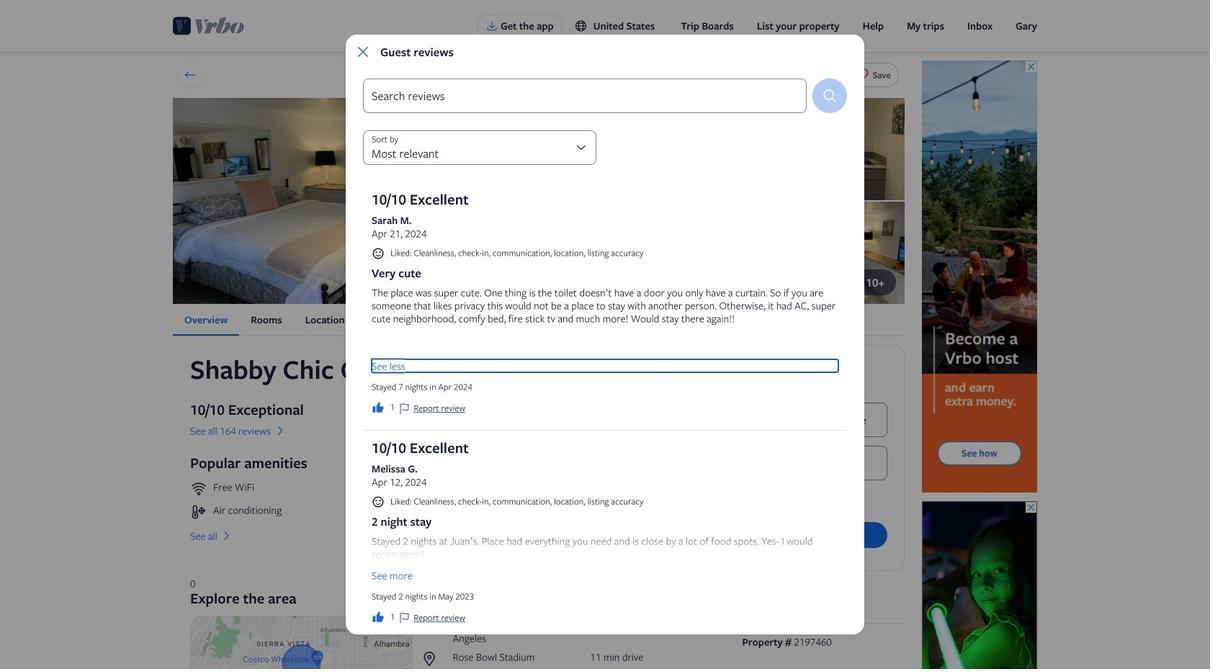 Task type: locate. For each thing, give the bounding box(es) containing it.
1 horizontal spatial cal king bed, 43" amazon tv, open space for your personal vacation or work. image
[[539, 98, 721, 200]]

1 vertical spatial popular location image
[[421, 650, 447, 668]]

list
[[173, 304, 905, 336], [421, 619, 643, 669]]

kitchen with electric stove, utensils, coffee mkr, toaster & large mini fridge image
[[723, 98, 905, 200]]

small image
[[575, 19, 588, 32], [372, 247, 385, 260], [372, 495, 385, 508]]

2 undefined image from the top
[[398, 612, 411, 625]]

0 vertical spatial list
[[173, 304, 905, 336]]

0 vertical spatial small image
[[575, 19, 588, 32]]

cal king bed, 43" amazon tv, open space for your personal vacation or work. image
[[173, 98, 538, 304], [539, 98, 721, 200]]

1 vertical spatial list
[[421, 619, 643, 669]]

search button image
[[821, 87, 838, 104]]

undefined image for the middle small image
[[398, 402, 411, 415]]

None text field
[[363, 79, 807, 113]]

undefined image
[[398, 402, 411, 415], [398, 612, 411, 625]]

1 undefined image from the top
[[398, 402, 411, 415]]

cancel, go back to hotel details. image
[[354, 43, 372, 61]]

list item
[[190, 480, 414, 498], [420, 480, 643, 498], [190, 504, 414, 521]]

see all properties image
[[184, 68, 197, 81]]

dialog
[[346, 35, 864, 669]]

1 vertical spatial small image
[[372, 247, 385, 260]]

1 vertical spatial undefined image
[[398, 612, 411, 625]]

0 vertical spatial undefined image
[[398, 402, 411, 415]]

medium image
[[372, 401, 385, 414], [274, 424, 287, 437], [220, 529, 233, 542], [372, 611, 385, 624]]

cal king bed. hotel quality image
[[723, 202, 905, 304]]

1 cal king bed, 43" amazon tv, open space for your personal vacation or work. image from the left
[[173, 98, 538, 304]]

2 popular location image from the top
[[421, 650, 447, 668]]

0 vertical spatial popular location image
[[421, 619, 447, 636]]

0 horizontal spatial cal king bed, 43" amazon tv, open space for your personal vacation or work. image
[[173, 98, 538, 304]]

popular location image
[[421, 619, 447, 636], [421, 650, 447, 668]]



Task type: describe. For each thing, give the bounding box(es) containing it.
map image
[[190, 616, 412, 669]]

2 cal king bed, 43" amazon tv, open space for your personal vacation or work. image from the left
[[539, 98, 721, 200]]

fresh towels, hair dryer and shampoo provided. image
[[539, 202, 721, 304]]

1 popular location image from the top
[[421, 619, 447, 636]]

download the app button image
[[486, 20, 498, 32]]

undefined image for bottom small image
[[398, 612, 411, 625]]

vrbo logo image
[[173, 14, 244, 37]]

2 vertical spatial small image
[[372, 495, 385, 508]]



Task type: vqa. For each thing, say whether or not it's contained in the screenshot.
Las Vegas Featuring Interior Views "Image"
no



